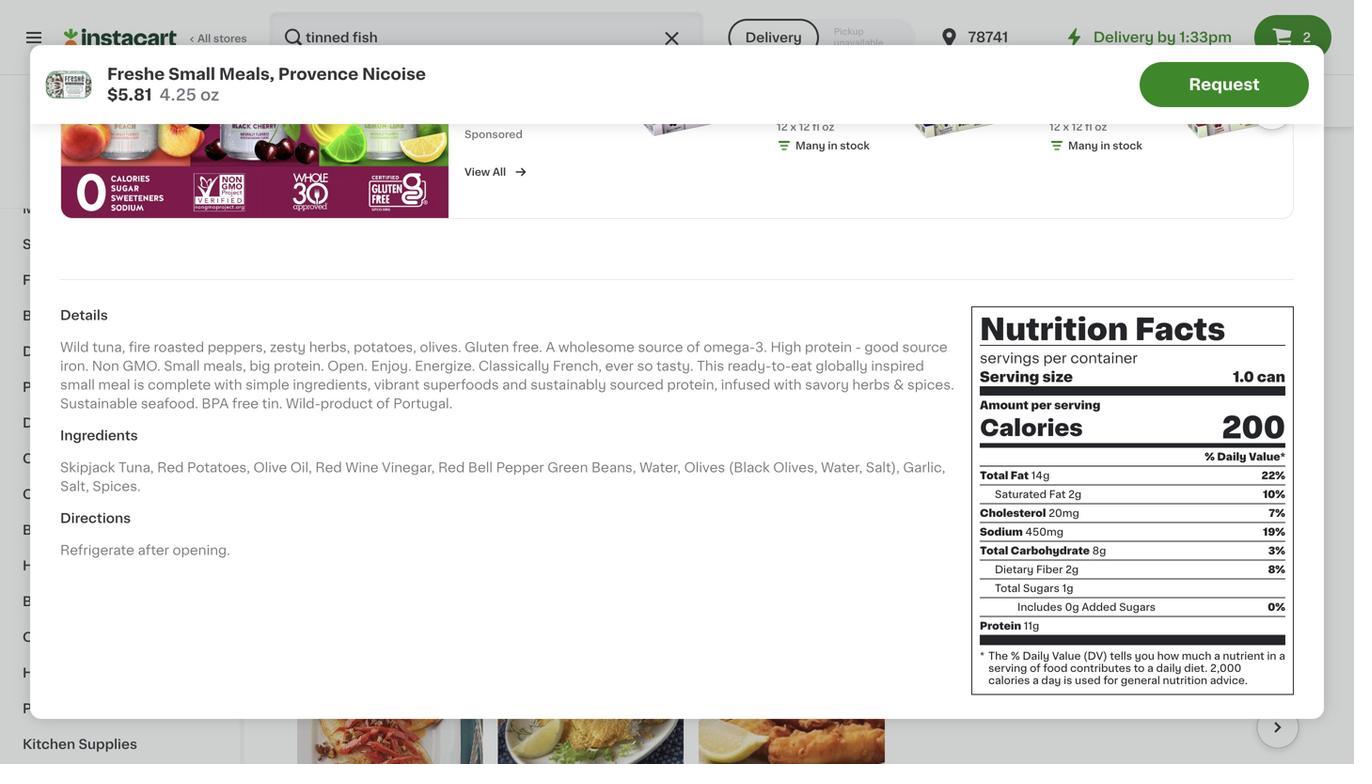 Task type: locate. For each thing, give the bounding box(es) containing it.
1 horizontal spatial source
[[902, 341, 948, 354]]

0 vertical spatial fillets
[[871, 99, 910, 112]]

0 horizontal spatial provence
[[278, 66, 358, 82]]

day
[[1041, 676, 1061, 686]]

4 product group from the left
[[1069, 179, 1317, 513]]

oz inside 'safe catch elite wild tuna, garlic herb, mercury tested 2.6 oz'
[[1088, 117, 1101, 128]]

0 horizontal spatial with
[[214, 378, 242, 392]]

11 for 12 x 12 fl oz
[[803, 42, 812, 52]]

provence inside freshe small meals, provence nicoise
[[416, 461, 478, 474]]

0 horizontal spatial water,
[[639, 461, 681, 474]]

total for saturated fat 2g
[[980, 471, 1008, 481]]

meals, down 'portugal.'
[[370, 461, 413, 474]]

$ 8 11 up les
[[781, 41, 812, 61]]

wine left vinegar,
[[345, 461, 379, 474]]

2,000
[[1210, 663, 1241, 674]]

delivery up recommended searches element at the top
[[745, 31, 802, 44]]

elite
[[1145, 80, 1174, 93]]

fat
[[1011, 471, 1029, 481], [1049, 490, 1066, 500]]

fillets
[[871, 99, 910, 112], [898, 461, 937, 474]]

$ up gerard
[[1073, 437, 1080, 447]]

1 vertical spatial nicoise
[[282, 480, 332, 493]]

wine inside les mouettes d'arvor french mackerel fillets with white wine muscadet 5.96 fl oz
[[988, 99, 1021, 112]]

total up saturated
[[980, 471, 1008, 481]]

1 vertical spatial care
[[85, 702, 118, 716]]

sugars
[[1023, 584, 1060, 594], [1119, 602, 1156, 613]]

in down muscadet at right
[[828, 140, 837, 151]]

all down the nsored
[[493, 167, 506, 177]]

& inside oils, vinegars, & spices link
[[123, 631, 134, 644]]

& up spices. on the bottom
[[109, 452, 120, 465]]

1 vertical spatial wine
[[345, 461, 379, 474]]

contributes
[[1070, 663, 1131, 674]]

total down dietary
[[995, 584, 1021, 594]]

1 many from the left
[[796, 140, 825, 151]]

1g
[[1062, 584, 1073, 594]]

recipes link
[[11, 48, 229, 84]]

tonnino up oil
[[544, 461, 597, 474]]

0 vertical spatial sugars
[[1023, 584, 1060, 594]]

2 red from the left
[[315, 461, 342, 474]]

oils, vinegars, & spices
[[23, 631, 183, 644]]

olive
[[753, 461, 786, 474], [253, 461, 287, 474]]

nicoise for freshe small meals, provence nicoise $5.81 4.25 oz
[[362, 66, 426, 82]]

red up soups
[[157, 461, 184, 474]]

2 vertical spatial of
[[1030, 663, 1041, 674]]

provence down 'portugal.'
[[416, 461, 478, 474]]

1 horizontal spatial view
[[465, 167, 490, 177]]

1 source from the left
[[638, 341, 683, 354]]

per up size
[[1043, 351, 1067, 365]]

small up complete
[[164, 360, 200, 373]]

freshe inside freshe small meals, provence nicoise
[[282, 461, 327, 474]]

all left stores
[[197, 33, 211, 44]]

roasted
[[154, 341, 204, 354]]

3 12 from the left
[[1049, 122, 1060, 132]]

tonnino left the salt), at the right of page
[[807, 461, 859, 474]]

2g up 20mg
[[1068, 490, 1082, 500]]

8 for waterloo sparkling water blackberry lemonade
[[1060, 41, 1074, 61]]

red left bell
[[438, 461, 465, 474]]

1 12 from the left
[[777, 122, 788, 132]]

oz
[[200, 87, 219, 103], [1088, 117, 1101, 128], [822, 122, 835, 132], [1095, 122, 1107, 132], [843, 136, 855, 146]]

serving down size
[[1054, 400, 1101, 411]]

safe catch elite wild tuna, garlic herb, mercury tested 2.6 oz
[[1069, 80, 1287, 128]]

daily left value*
[[1217, 452, 1247, 462]]

stock down mercury
[[1113, 140, 1142, 151]]

2 8 from the left
[[1060, 41, 1074, 61]]

0 horizontal spatial $ 8 11
[[781, 41, 812, 61]]

tuna, up spices. on the bottom
[[118, 461, 154, 474]]

water, left the salt), at the right of page
[[821, 461, 863, 474]]

1 horizontal spatial tuna
[[863, 461, 894, 474]]

1 horizontal spatial fl
[[833, 136, 840, 146]]

0 vertical spatial total
[[980, 471, 1008, 481]]

skipjack
[[60, 461, 115, 474]]

is right day
[[1064, 676, 1072, 686]]

2 horizontal spatial $
[[1073, 437, 1080, 447]]

saturated fat 2g
[[995, 490, 1082, 500]]

0 horizontal spatial freshe
[[107, 66, 165, 82]]

tuna inside tonnino tuna fillet ventresca in olive oil
[[600, 461, 632, 474]]

1 red from the left
[[157, 461, 184, 474]]

central
[[69, 140, 120, 153]]

tells
[[1110, 651, 1132, 662]]

12 down "lemonade"
[[1072, 122, 1083, 132]]

0 vertical spatial per
[[1043, 351, 1067, 365]]

of up this
[[687, 341, 700, 354]]

1 horizontal spatial serving
[[1054, 400, 1101, 411]]

0 vertical spatial care
[[71, 667, 103, 680]]

goods inside 'canned goods & soups' link
[[79, 488, 124, 501]]

catch
[[1102, 80, 1142, 93]]

0 vertical spatial provence
[[278, 66, 358, 82]]

x left 2.6 at the top right of page
[[1063, 122, 1069, 132]]

1 horizontal spatial stock
[[1113, 140, 1142, 151]]

1 $ 8 11 from the left
[[781, 41, 812, 61]]

tuna left fillet
[[600, 461, 632, 474]]

stock down muscadet at right
[[840, 140, 870, 151]]

0 horizontal spatial many in stock
[[796, 140, 870, 151]]

1 horizontal spatial delivery
[[1093, 31, 1154, 44]]

to
[[1134, 663, 1145, 674]]

1 horizontal spatial $
[[1053, 42, 1060, 52]]

care up supplies
[[85, 702, 118, 716]]

frozen link
[[11, 262, 229, 298]]

0 horizontal spatial serving
[[988, 663, 1027, 674]]

1 vertical spatial 2g
[[1066, 565, 1079, 575]]

fat up saturated
[[1011, 471, 1029, 481]]

0%
[[1268, 602, 1285, 613]]

spo nsored
[[465, 129, 523, 140]]

serving inside * the % daily value (dv) tells you how much a nutrient in a serving of food contributes to a daily diet. 2,000 calories a day is used for general nutrition advice.
[[988, 663, 1027, 674]]

tuna, inside 'safe catch elite wild tuna, garlic herb, mercury tested 2.6 oz'
[[1210, 80, 1245, 93]]

0 horizontal spatial meals,
[[219, 66, 275, 82]]

view up 100%
[[64, 162, 89, 173]]

0 horizontal spatial delivery
[[745, 31, 802, 44]]

serving up calories
[[988, 663, 1027, 674]]

nicoise inside freshe small meals, provence nicoise
[[282, 480, 332, 493]]

1 horizontal spatial 11
[[803, 42, 812, 52]]

many down 2.6 at the top right of page
[[1068, 140, 1098, 151]]

gerard
[[1069, 461, 1115, 474]]

care for health care
[[71, 667, 103, 680]]

12 left 2.6 at the top right of page
[[1049, 122, 1060, 132]]

sodium
[[980, 527, 1023, 537]]

freshe for freshe small meals, provence nicoise $5.81 4.25 oz
[[107, 66, 165, 82]]

waterloo
[[1049, 66, 1109, 79]]

goods up directions
[[79, 488, 124, 501]]

care
[[71, 667, 103, 680], [85, 702, 118, 716]]

personal
[[23, 702, 82, 716]]

amount
[[980, 400, 1029, 411]]

provence left caviar,
[[278, 66, 358, 82]]

1 product group from the left
[[282, 179, 529, 518]]

10%
[[1263, 490, 1285, 500]]

2 water, from the left
[[821, 461, 863, 474]]

0 horizontal spatial 8
[[787, 41, 801, 61]]

1 horizontal spatial tonnino
[[807, 461, 859, 474]]

nutrition
[[1163, 676, 1208, 686]]

3 product group from the left
[[807, 179, 1054, 509]]

x
[[790, 122, 796, 132], [1063, 122, 1069, 132]]

view for view pricing policy
[[64, 162, 89, 173]]

with down the meals,
[[214, 378, 242, 392]]

water up saturated
[[1001, 461, 1040, 474]]

cholesterol 20mg
[[980, 508, 1079, 519]]

2g for saturated fat 2g
[[1068, 490, 1082, 500]]

in right olives
[[738, 461, 749, 474]]

freshe inside freshe small meals, provence nicoise $5.81 4.25 oz
[[107, 66, 165, 82]]

includes 0g added sugars
[[1017, 602, 1156, 613]]

0 vertical spatial meals,
[[219, 66, 275, 82]]

0 horizontal spatial wild
[[60, 341, 89, 354]]

simple
[[245, 378, 289, 392]]

wine inside the skipjack tuna, red potatoes, olive oil, red wine vinegar, red bell pepper green beans, water, olives (black olives, water, salt), garlic, salt, spices.
[[345, 461, 379, 474]]

$3.74 element
[[1069, 53, 1317, 77]]

& down 55
[[1118, 461, 1129, 474]]

1 horizontal spatial wild
[[1178, 80, 1206, 93]]

0 horizontal spatial $
[[781, 42, 787, 52]]

calories
[[980, 417, 1083, 440]]

1 horizontal spatial water
[[1049, 85, 1088, 98]]

meals,
[[219, 66, 275, 82], [370, 461, 413, 474]]

household link
[[11, 548, 229, 584]]

fillets down mouettes
[[871, 99, 910, 112]]

1 horizontal spatial 8
[[1060, 41, 1074, 61]]

many in stock down 2.6 at the top right of page
[[1068, 140, 1142, 151]]

refrigerate
[[60, 544, 134, 557]]

1 horizontal spatial of
[[687, 341, 700, 354]]

1 olive from the left
[[753, 461, 786, 474]]

2 vertical spatial total
[[995, 584, 1021, 594]]

meals, for freshe small meals, provence nicoise
[[370, 461, 413, 474]]

0 vertical spatial %
[[1205, 452, 1215, 462]]

1 vertical spatial add
[[1274, 195, 1301, 208]]

2 many from the left
[[1068, 140, 1098, 151]]

(black
[[729, 461, 770, 474]]

olive right olives
[[753, 461, 786, 474]]

freshe up $5.81
[[107, 66, 165, 82]]

source up tasty.
[[638, 341, 683, 354]]

0 vertical spatial of
[[687, 341, 700, 354]]

wild
[[1178, 80, 1206, 93], [60, 341, 89, 354]]

1 water, from the left
[[639, 461, 681, 474]]

goods inside dry goods & pasta link
[[51, 417, 96, 430]]

tonnino inside tonnino tuna fillet ventresca in olive oil
[[544, 461, 597, 474]]

frozen snacks link
[[1125, 82, 1257, 120]]

oils, vinegars, & spices link
[[11, 620, 229, 655]]

& down 100%
[[61, 202, 72, 215]]

of down vibrant
[[376, 397, 390, 410]]

& inside snacks & candy link
[[75, 238, 86, 251]]

2 horizontal spatial of
[[1030, 663, 1041, 674]]

2 tuna from the left
[[863, 461, 894, 474]]

protein.
[[274, 360, 324, 373]]

1 vertical spatial water
[[1001, 461, 1040, 474]]

lumpfish
[[446, 80, 508, 93]]

2.6
[[1069, 117, 1086, 128]]

$ for 12 x 12 fl oz
[[781, 42, 787, 52]]

freshe down wild-
[[282, 461, 327, 474]]

2 vertical spatial small
[[330, 461, 366, 474]]

soups
[[142, 488, 184, 501]]

in inside * the % daily value (dv) tells you how much a nutrient in a serving of food contributes to a daily diet. 2,000 calories a day is used for general nutrition advice.
[[1267, 651, 1277, 662]]

with
[[214, 378, 242, 392], [774, 378, 802, 392]]

8g
[[1092, 546, 1106, 556]]

small inside wild tuna, fire roasted peppers, zesty herbs, potatoes, olives. gluten free. a wholesome source of omega-3. high protein - good source iron. non gmo. small meals, big protein. open. enjoy. energize. classically french, ever so tasty. this ready-to-eat globally inspired small meal is complete with simple ingredients, vibrant superfoods and sustainably sourced protein, infused with savory herbs & spices. sustainable seafood. bpa free tin. wild-product of portugal.
[[164, 360, 200, 373]]

*
[[980, 651, 985, 662]]

1 horizontal spatial freshe
[[282, 461, 327, 474]]

0 vertical spatial goods
[[51, 417, 96, 430]]

tonnino for tonnino tuna fillets in spring water
[[807, 461, 859, 474]]

red right 'oil,'
[[315, 461, 342, 474]]

0 horizontal spatial daily
[[1023, 651, 1050, 662]]

12 x 12 fl oz
[[777, 122, 835, 132]]

$ inside $ 14 55
[[1073, 437, 1080, 447]]

in right nutrient
[[1267, 651, 1277, 662]]

sugars right added
[[1119, 602, 1156, 613]]

1 vertical spatial daily
[[1023, 651, 1050, 662]]

add button inside the product group
[[1238, 184, 1311, 218]]

1 vertical spatial goods
[[79, 488, 124, 501]]

small inside freshe small meals, provence nicoise
[[330, 461, 366, 474]]

sugars up includes
[[1023, 584, 1060, 594]]

11 up waterloo
[[1076, 42, 1085, 52]]

1 horizontal spatial many in stock
[[1068, 140, 1142, 151]]

nicoise for freshe small meals, provence nicoise
[[282, 480, 332, 493]]

% up smoked
[[1205, 452, 1215, 462]]

fillets down $9.31 element on the right of page
[[898, 461, 937, 474]]

None search field
[[269, 11, 704, 64]]

1 horizontal spatial sugars
[[1119, 602, 1156, 613]]

supplies
[[78, 738, 137, 751]]

2 olive from the left
[[253, 461, 287, 474]]

daily up food
[[1023, 651, 1050, 662]]

water inside "button"
[[1001, 461, 1040, 474]]

0 vertical spatial nicoise
[[362, 66, 426, 82]]

tuna, up "snacks"
[[1210, 80, 1245, 93]]

of left food
[[1030, 663, 1041, 674]]

0 horizontal spatial source
[[638, 341, 683, 354]]

garlic
[[1248, 80, 1287, 93]]

meals, inside freshe small meals, provence nicoise $5.81 4.25 oz
[[219, 66, 275, 82]]

tonnino for tonnino tuna fillet ventresca in olive oil
[[544, 461, 597, 474]]

2 horizontal spatial fl
[[1085, 122, 1092, 132]]

dairy
[[23, 131, 59, 144]]

4.25
[[159, 87, 196, 103]]

2
[[1303, 31, 1311, 44]]

olive left 'oil,'
[[253, 461, 287, 474]]

guarantee
[[145, 181, 199, 191]]

0 vertical spatial wild
[[1178, 80, 1206, 93]]

1 horizontal spatial nicoise
[[362, 66, 426, 82]]

add button
[[1236, 44, 1309, 78], [1238, 184, 1311, 218]]

policy
[[132, 162, 165, 173]]

& down inspired at the top right of page
[[893, 378, 904, 392]]

0 horizontal spatial olive
[[253, 461, 287, 474]]

0 horizontal spatial stock
[[840, 140, 870, 151]]

beans,
[[591, 461, 636, 474]]

& inside meat & seafood link
[[61, 202, 72, 215]]

fiber
[[1036, 565, 1063, 575]]

cholesterol
[[980, 508, 1046, 519]]

servings
[[980, 351, 1040, 365]]

2 product group from the left
[[544, 179, 792, 513]]

& left candy at the top left of page
[[75, 238, 86, 251]]

0 vertical spatial freshe
[[107, 66, 165, 82]]

serving
[[1054, 400, 1101, 411], [988, 663, 1027, 674]]

product group containing tonnino tuna fillets in spring water
[[807, 179, 1054, 509]]

many down 12 x 12 fl oz at the right top of the page
[[796, 140, 825, 151]]

wine down french
[[988, 99, 1021, 112]]

nicoise inside freshe small meals, provence nicoise $5.81 4.25 oz
[[362, 66, 426, 82]]

1 vertical spatial provence
[[416, 461, 478, 474]]

small for freshe small meals, provence nicoise
[[330, 461, 366, 474]]

provence for freshe small meals, provence nicoise
[[416, 461, 478, 474]]

2 x from the left
[[1063, 122, 1069, 132]]

snacks
[[23, 238, 72, 251]]

1 tonnino from the left
[[544, 461, 597, 474]]

2 12 from the left
[[799, 122, 810, 132]]

is down gmo.
[[134, 378, 144, 392]]

1 vertical spatial %
[[1011, 651, 1020, 662]]

3 red from the left
[[438, 461, 465, 474]]

11 for waterloo sparkling water blackberry lemonade
[[1076, 42, 1085, 52]]

2 tonnino from the left
[[807, 461, 859, 474]]

& left spices
[[123, 631, 134, 644]]

0 calories, sugar, sweeteners, sodium, non gmo project verified, whole 30 approved, certified gluten free image
[[61, 0, 449, 218]]

total for dietary fiber 2g
[[980, 546, 1008, 556]]

breakfast
[[23, 524, 88, 537]]

many in stock down muscadet at right
[[796, 140, 870, 151]]

1 horizontal spatial water,
[[821, 461, 863, 474]]

tuna left garlic,
[[863, 461, 894, 474]]

12 left muscadet at right
[[777, 122, 788, 132]]

per inside 'nutrition facts servings per container'
[[1043, 351, 1067, 365]]

1 horizontal spatial fat
[[1049, 490, 1066, 500]]

oil,
[[290, 461, 312, 474]]

high
[[771, 341, 802, 354]]

care down vinegars, on the bottom of the page
[[71, 667, 103, 680]]

1 horizontal spatial olive
[[753, 461, 786, 474]]

8 up recommended searches element at the top
[[787, 41, 801, 61]]

0 horizontal spatial tuna,
[[118, 461, 154, 474]]

free.
[[512, 341, 542, 354]]

meals, down stores
[[219, 66, 275, 82]]

in inside "button"
[[940, 461, 952, 474]]

1 vertical spatial total
[[980, 546, 1008, 556]]

wild up frozen snacks on the top
[[1178, 80, 1206, 93]]

$ 8 11
[[781, 41, 812, 61], [1053, 41, 1085, 61]]

small right 'oil,'
[[330, 461, 366, 474]]

0 horizontal spatial sugars
[[1023, 584, 1060, 594]]

produce
[[23, 95, 80, 108]]

& inside gerard & dominique seafoods european style smoked salmon
[[1118, 461, 1129, 474]]

2 horizontal spatial 11
[[1076, 42, 1085, 52]]

delivery
[[1093, 31, 1154, 44], [745, 31, 802, 44]]

potatoes,
[[187, 461, 250, 474]]

1 horizontal spatial daily
[[1217, 452, 1247, 462]]

product group
[[282, 179, 529, 518], [544, 179, 792, 513], [807, 179, 1054, 509], [1069, 179, 1317, 513]]

delivery inside button
[[745, 31, 802, 44]]

x left muscadet at right
[[790, 122, 796, 132]]

delivery for delivery
[[745, 31, 802, 44]]

11 up romanov
[[293, 55, 310, 75]]

lemonade
[[1049, 103, 1120, 116]]

view
[[64, 162, 89, 173], [465, 167, 490, 177]]

0 horizontal spatial many
[[796, 140, 825, 151]]

view down 'spo'
[[465, 167, 490, 177]]

nicoise down 'oil,'
[[282, 480, 332, 493]]

water down waterloo
[[1049, 85, 1088, 98]]

1 x from the left
[[790, 122, 796, 132]]

0 horizontal spatial fl
[[812, 122, 820, 132]]

1 horizontal spatial many
[[1068, 140, 1098, 151]]

health
[[23, 667, 68, 680]]

0 horizontal spatial tuna
[[600, 461, 632, 474]]

1 8 from the left
[[787, 41, 801, 61]]

0 horizontal spatial water
[[1001, 461, 1040, 474]]

0 vertical spatial is
[[134, 378, 144, 392]]

tonnino tuna fillets in spring water
[[807, 461, 1040, 474]]

per up calories
[[1031, 400, 1052, 411]]

1 horizontal spatial with
[[774, 378, 802, 392]]

1 horizontal spatial meals,
[[370, 461, 413, 474]]

safe
[[1069, 80, 1099, 93]]

8 up waterloo
[[1060, 41, 1074, 61]]

0 vertical spatial water
[[1049, 85, 1088, 98]]

1 vertical spatial tuna,
[[118, 461, 154, 474]]

view all
[[465, 167, 506, 177]]

78741
[[968, 31, 1008, 44]]

1 horizontal spatial tuna,
[[1210, 80, 1245, 93]]

small inside freshe small meals, provence nicoise $5.81 4.25 oz
[[168, 66, 215, 82]]

& left "eggs"
[[62, 131, 73, 144]]

fillet
[[635, 461, 664, 474]]

tuna, inside the skipjack tuna, red potatoes, olive oil, red wine vinegar, red bell pepper green beans, water, olives (black olives, water, salt), garlic, salt, spices.
[[118, 461, 154, 474]]

2 source from the left
[[902, 341, 948, 354]]

1 horizontal spatial is
[[1064, 676, 1072, 686]]

0 horizontal spatial tonnino
[[544, 461, 597, 474]]

12 up 5.96 at the right of the page
[[799, 122, 810, 132]]

spo
[[465, 129, 485, 140]]

2 $ 8 11 from the left
[[1053, 41, 1085, 61]]

nicoise right romanov
[[362, 66, 426, 82]]

0 horizontal spatial 11
[[293, 55, 310, 75]]

0 horizontal spatial of
[[376, 397, 390, 410]]

eggs
[[77, 131, 110, 144]]

with down to-
[[774, 378, 802, 392]]

wild up "iron."
[[60, 341, 89, 354]]

fl down "lemonade"
[[1085, 122, 1092, 132]]

candy
[[89, 238, 134, 251]]

view for view all
[[465, 167, 490, 177]]

small up 4.25
[[168, 66, 215, 82]]

11 up les
[[803, 42, 812, 52]]

instacart logo image
[[64, 26, 177, 49]]

provence inside freshe small meals, provence nicoise $5.81 4.25 oz
[[278, 66, 358, 82]]

style
[[1136, 480, 1170, 493]]

0 vertical spatial serving
[[1054, 400, 1101, 411]]

in down $9.31 element on the right of page
[[940, 461, 952, 474]]

delivery up sparkling
[[1093, 31, 1154, 44]]

1 vertical spatial all
[[493, 167, 506, 177]]

delivery button
[[728, 19, 819, 56]]

0 horizontal spatial all
[[197, 33, 211, 44]]

meals, inside freshe small meals, provence nicoise
[[370, 461, 413, 474]]

0 vertical spatial wine
[[988, 99, 1021, 112]]

tonnino inside "button"
[[807, 461, 859, 474]]

tuna inside "button"
[[863, 461, 894, 474]]

bakery
[[23, 309, 70, 323]]

of inside * the % daily value (dv) tells you how much a nutrient in a serving of food contributes to a daily diet. 2,000 calories a day is used for general nutrition advice.
[[1030, 663, 1041, 674]]

1 horizontal spatial wine
[[988, 99, 1021, 112]]

1 vertical spatial is
[[1064, 676, 1072, 686]]

1 tuna from the left
[[600, 461, 632, 474]]

1 horizontal spatial x
[[1063, 122, 1069, 132]]

fat up 20mg
[[1049, 490, 1066, 500]]

3%
[[1268, 546, 1285, 556]]

water, left olives
[[639, 461, 681, 474]]

1 vertical spatial small
[[164, 360, 200, 373]]

fat for total
[[1011, 471, 1029, 481]]

& down the sustainable
[[99, 417, 110, 430]]

daily
[[1156, 663, 1182, 674]]



Task type: vqa. For each thing, say whether or not it's contained in the screenshot.
Freshe
yes



Task type: describe. For each thing, give the bounding box(es) containing it.
78741 button
[[938, 11, 1051, 64]]

muscadet
[[807, 118, 873, 131]]

product group containing freshe small meals, provence nicoise
[[282, 179, 529, 518]]

central market
[[69, 140, 170, 153]]

olive inside the skipjack tuna, red potatoes, olive oil, red wine vinegar, red bell pepper green beans, water, olives (black olives, water, salt), garlic, salt, spices.
[[253, 461, 287, 474]]

pepper
[[496, 461, 544, 474]]

a right nutrient
[[1279, 651, 1285, 662]]

sponsored badge image
[[1069, 497, 1126, 508]]

seafood.
[[141, 397, 198, 410]]

les mouettes d'arvor french mackerel fillets with white wine muscadet 5.96 fl oz
[[807, 80, 1021, 146]]

spices.
[[93, 480, 141, 493]]

pasta
[[113, 417, 151, 430]]

recipes
[[23, 59, 78, 72]]

dry goods & pasta
[[23, 417, 151, 430]]

wild-
[[286, 397, 320, 410]]

0 vertical spatial add button
[[1236, 44, 1309, 78]]

sauces
[[124, 452, 173, 465]]

fillets inside "button"
[[898, 461, 937, 474]]

3.
[[755, 341, 767, 354]]

1 vertical spatial of
[[376, 397, 390, 410]]

skipjack tuna, red potatoes, olive oil, red wine vinegar, red bell pepper green beans, water, olives (black olives, water, salt), garlic, salt, spices.
[[60, 461, 945, 493]]

size
[[1042, 371, 1073, 384]]

0 vertical spatial daily
[[1217, 452, 1247, 462]]

household
[[23, 560, 96, 573]]

mackerel
[[807, 99, 867, 112]]

1.0
[[1233, 371, 1254, 384]]

goods for canned
[[79, 488, 124, 501]]

olives.
[[420, 341, 461, 354]]

service type group
[[728, 19, 915, 56]]

-
[[855, 341, 861, 354]]

a left day
[[1033, 676, 1039, 686]]

condiments & sauces
[[23, 452, 173, 465]]

$ for waterloo sparkling water blackberry lemonade
[[1053, 42, 1060, 52]]

refrigerate after opening.
[[60, 544, 230, 557]]

bakery link
[[11, 298, 229, 334]]

freshe for freshe small meals, provence nicoise
[[282, 461, 327, 474]]

gmo.
[[123, 360, 160, 373]]

is inside * the % daily value (dv) tells you how much a nutrient in a serving of food contributes to a daily diet. 2,000 calories a day is used for general nutrition advice.
[[1064, 676, 1072, 686]]

tonnino tuna fillets in spring water button
[[807, 179, 1054, 492]]

prepare
[[1307, 95, 1354, 108]]

protein
[[980, 621, 1021, 631]]

2 many in stock from the left
[[1068, 140, 1142, 151]]

smoked
[[1173, 480, 1227, 493]]

snacks & candy
[[23, 238, 134, 251]]

$ 8 11 for waterloo sparkling water blackberry lemonade
[[1053, 41, 1085, 61]]

spices
[[137, 631, 183, 644]]

2 with from the left
[[774, 378, 802, 392]]

kitchen supplies
[[23, 738, 137, 751]]

saturated
[[995, 490, 1047, 500]]

fl inside the waterloo sparkling water blackberry lemonade 12 x 12 fl oz
[[1085, 122, 1092, 132]]

sourced
[[610, 378, 664, 392]]

& inside wild tuna, fire roasted peppers, zesty herbs, potatoes, olives. gluten free. a wholesome source of omega-3. high protein - good source iron. non gmo. small meals, big protein. open. enjoy. energize. classically french, ever so tasty. this ready-to-eat globally inspired small meal is complete with simple ingredients, vibrant superfoods and sustainably sourced protein, infused with savory herbs & spices. sustainable seafood. bpa free tin. wild-product of portugal.
[[893, 378, 904, 392]]

oz inside the waterloo sparkling water blackberry lemonade 12 x 12 fl oz
[[1095, 122, 1107, 132]]

small for freshe small meals, provence nicoise $5.81 4.25 oz
[[168, 66, 215, 82]]

1 vertical spatial sugars
[[1119, 602, 1156, 613]]

dietary fiber 2g
[[995, 565, 1079, 575]]

snacks
[[1199, 95, 1247, 108]]

serving
[[980, 371, 1039, 384]]

nutrient
[[1223, 651, 1265, 662]]

delivery by 1:33pm link
[[1063, 26, 1232, 49]]

19%
[[1263, 527, 1285, 537]]

tuna for fillet
[[600, 461, 632, 474]]

zesty
[[270, 341, 306, 354]]

eat
[[791, 360, 812, 373]]

all stores link
[[64, 11, 248, 64]]

waterloo sparkling water image
[[465, 38, 498, 72]]

directions
[[60, 512, 131, 525]]

x inside the waterloo sparkling water blackberry lemonade 12 x 12 fl oz
[[1063, 122, 1069, 132]]

55
[[1104, 437, 1118, 447]]

after
[[138, 544, 169, 557]]

product
[[320, 397, 373, 410]]

water inside the waterloo sparkling water blackberry lemonade 12 x 12 fl oz
[[1049, 85, 1088, 98]]

product group containing 14
[[1069, 179, 1317, 513]]

oz inside les mouettes d'arvor french mackerel fillets with white wine muscadet 5.96 fl oz
[[843, 136, 855, 146]]

seafoods
[[1208, 461, 1271, 474]]

0 vertical spatial add
[[1272, 54, 1300, 68]]

& inside condiments & sauces link
[[109, 452, 120, 465]]

snacks & candy link
[[11, 227, 229, 262]]

1 stock from the left
[[840, 140, 870, 151]]

2 stock from the left
[[1113, 140, 1142, 151]]

dominique
[[1132, 461, 1204, 474]]

fillets inside les mouettes d'arvor french mackerel fillets with white wine muscadet 5.96 fl oz
[[871, 99, 910, 112]]

11 romanov caviar, black lumpfish
[[282, 55, 508, 93]]

fire
[[129, 341, 150, 354]]

recommended searches element
[[260, 75, 1354, 127]]

wild inside wild tuna, fire roasted peppers, zesty herbs, potatoes, olives. gluten free. a wholesome source of omega-3. high protein - good source iron. non gmo. small meals, big protein. open. enjoy. energize. classically french, ever so tasty. this ready-to-eat globally inspired small meal is complete with simple ingredients, vibrant superfoods and sustainably sourced protein, infused with savory herbs & spices. sustainable seafood. bpa free tin. wild-product of portugal.
[[60, 341, 89, 354]]

in inside tonnino tuna fillet ventresca in olive oil
[[738, 461, 749, 474]]

care for personal care
[[85, 702, 118, 716]]

d'arvor
[[901, 80, 948, 93]]

2g for dietary fiber 2g
[[1066, 565, 1079, 575]]

100% satisfaction guarantee
[[48, 181, 199, 191]]

fl inside les mouettes d'arvor french mackerel fillets with white wine muscadet 5.96 fl oz
[[833, 136, 840, 146]]

provence for freshe small meals, provence nicoise $5.81 4.25 oz
[[278, 66, 358, 82]]

1 vertical spatial per
[[1031, 400, 1052, 411]]

& inside dairy & eggs link
[[62, 131, 73, 144]]

8 for 12 x 12 fl oz
[[787, 41, 801, 61]]

french
[[952, 80, 997, 93]]

a right to
[[1147, 663, 1154, 674]]

spices.
[[907, 378, 954, 392]]

how
[[1157, 651, 1179, 662]]

product group containing tonnino tuna fillet ventresca in olive oil
[[544, 179, 792, 513]]

wild inside 'safe catch elite wild tuna, garlic herb, mercury tested 2.6 oz'
[[1178, 80, 1206, 93]]

by
[[1157, 31, 1176, 44]]

in down "lemonade"
[[1101, 140, 1110, 151]]

$ 8 11 for 12 x 12 fl oz
[[781, 41, 812, 61]]

details
[[60, 309, 108, 322]]

wholesome
[[558, 341, 635, 354]]

nutrition
[[980, 315, 1128, 344]]

gluten
[[465, 341, 509, 354]]

enjoy.
[[371, 360, 412, 373]]

a up 2,000
[[1214, 651, 1220, 662]]

opening.
[[173, 544, 230, 557]]

& inside dry goods & pasta link
[[99, 417, 110, 430]]

$9.31 element
[[807, 434, 1054, 458]]

nsored
[[485, 129, 523, 140]]

protein,
[[667, 378, 718, 392]]

tested
[[1167, 99, 1212, 112]]

11 inside the 11 romanov caviar, black lumpfish
[[293, 55, 310, 75]]

& inside 'canned goods & soups' link
[[127, 488, 138, 501]]

view pricing policy link
[[64, 160, 176, 175]]

ever
[[605, 360, 634, 373]]

value
[[1052, 651, 1081, 662]]

is inside wild tuna, fire roasted peppers, zesty herbs, potatoes, olives. gluten free. a wholesome source of omega-3. high protein - good source iron. non gmo. small meals, big protein. open. enjoy. energize. classically french, ever so tasty. this ready-to-eat globally inspired small meal is complete with simple ingredients, vibrant superfoods and sustainably sourced protein, infused with savory herbs & spices. sustainable seafood. bpa free tin. wild-product of portugal.
[[134, 378, 144, 392]]

% inside * the % daily value (dv) tells you how much a nutrient in a serving of food contributes to a daily diet. 2,000 calories a day is used for general nutrition advice.
[[1011, 651, 1020, 662]]

energize.
[[415, 360, 475, 373]]

$ for gerard & dominique seafoods european style smoked salmon
[[1073, 437, 1080, 447]]

1 horizontal spatial all
[[493, 167, 506, 177]]

you
[[1135, 651, 1155, 662]]

1 many in stock from the left
[[796, 140, 870, 151]]

daily inside * the % daily value (dv) tells you how much a nutrient in a serving of food contributes to a daily diet. 2,000 calories a day is used for general nutrition advice.
[[1023, 651, 1050, 662]]

and
[[502, 378, 527, 392]]

beverages
[[23, 166, 95, 180]]

oz inside freshe small meals, provence nicoise $5.81 4.25 oz
[[200, 87, 219, 103]]

1 horizontal spatial %
[[1205, 452, 1215, 462]]

prepare link
[[1279, 82, 1354, 120]]

sodium 450mg
[[980, 527, 1064, 537]]

goods for dry
[[51, 417, 96, 430]]

meat & seafood link
[[11, 191, 229, 227]]

item carousel region
[[297, 602, 1301, 765]]

delivery for delivery by 1:33pm
[[1093, 31, 1154, 44]]

oils,
[[23, 631, 53, 644]]

tuna for fillets
[[863, 461, 894, 474]]

olive inside tonnino tuna fillet ventresca in olive oil
[[753, 461, 786, 474]]

caviar,
[[359, 80, 403, 93]]

% daily value*
[[1205, 452, 1285, 462]]

frozen snacks
[[1153, 95, 1247, 108]]

seafood
[[75, 202, 132, 215]]

peppers,
[[208, 341, 266, 354]]

total fat 14g
[[980, 471, 1050, 481]]

facts
[[1135, 315, 1226, 344]]

pricing
[[92, 162, 129, 173]]

central market logo image
[[102, 98, 138, 134]]

(dv)
[[1083, 651, 1107, 662]]

small
[[60, 378, 95, 392]]

protein
[[805, 341, 852, 354]]

romanov
[[282, 80, 356, 93]]

0 vertical spatial all
[[197, 33, 211, 44]]

4 12 from the left
[[1072, 122, 1083, 132]]

meals, for freshe small meals, provence nicoise $5.81 4.25 oz
[[219, 66, 275, 82]]

1 with from the left
[[214, 378, 242, 392]]

fat for saturated
[[1049, 490, 1066, 500]]



